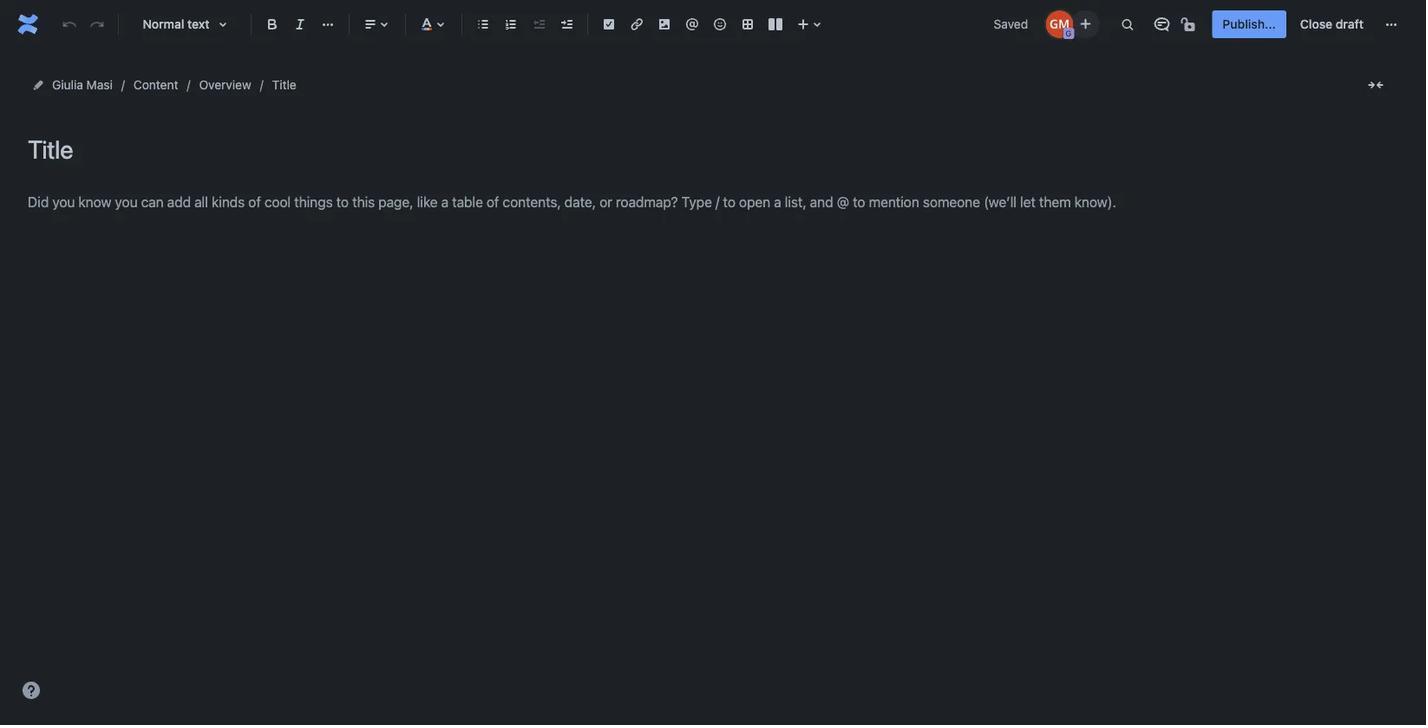 Task type: locate. For each thing, give the bounding box(es) containing it.
numbered list ⌘⇧7 image
[[501, 14, 522, 35]]

outdent ⇧tab image
[[529, 14, 549, 35]]

normal text button
[[126, 5, 244, 43]]

Main content area, start typing to enter text. text field
[[28, 190, 1392, 214]]

close
[[1301, 17, 1333, 31]]

find and replace image
[[1117, 14, 1138, 35]]

title
[[272, 78, 297, 92]]

confluence image
[[14, 10, 42, 38]]

close draft
[[1301, 17, 1364, 31]]

normal
[[143, 17, 184, 31]]

layouts image
[[765, 14, 786, 35]]

Give this page a title text field
[[28, 135, 1392, 164]]

mention image
[[682, 14, 703, 35]]

giulia
[[52, 78, 83, 92]]

no restrictions image
[[1180, 14, 1201, 35]]



Task type: vqa. For each thing, say whether or not it's contained in the screenshot.
Title link
yes



Task type: describe. For each thing, give the bounding box(es) containing it.
undo ⌘z image
[[59, 14, 80, 35]]

indent tab image
[[556, 14, 577, 35]]

text
[[188, 17, 210, 31]]

link image
[[627, 14, 647, 35]]

giulia masi
[[52, 78, 113, 92]]

content
[[134, 78, 178, 92]]

masi
[[87, 78, 113, 92]]

giulia masi link
[[52, 75, 113, 95]]

content link
[[134, 75, 178, 95]]

giulia masi image
[[1046, 10, 1074, 38]]

table image
[[738, 14, 759, 35]]

overview link
[[199, 75, 251, 95]]

close draft button
[[1290, 10, 1375, 38]]

bullet list ⌘⇧8 image
[[473, 14, 494, 35]]

invite to edit image
[[1076, 13, 1097, 34]]

add image, video, or file image
[[654, 14, 675, 35]]

title link
[[272, 75, 297, 95]]

align left image
[[360, 14, 381, 35]]

comment icon image
[[1152, 14, 1173, 35]]

italic ⌘i image
[[290, 14, 311, 35]]

saved
[[994, 17, 1029, 31]]

redo ⌘⇧z image
[[87, 14, 108, 35]]

normal text
[[143, 17, 210, 31]]

make page fixed-width image
[[1366, 75, 1387, 95]]

action item image
[[599, 14, 620, 35]]

draft
[[1336, 17, 1364, 31]]

more formatting image
[[318, 14, 338, 35]]

publish... button
[[1213, 10, 1287, 38]]

publish...
[[1223, 17, 1277, 31]]

move this page image
[[31, 78, 45, 92]]

more image
[[1382, 14, 1403, 35]]

bold ⌘b image
[[262, 14, 283, 35]]

confluence image
[[14, 10, 42, 38]]

help image
[[21, 680, 42, 701]]

emoji image
[[710, 14, 731, 35]]

overview
[[199, 78, 251, 92]]



